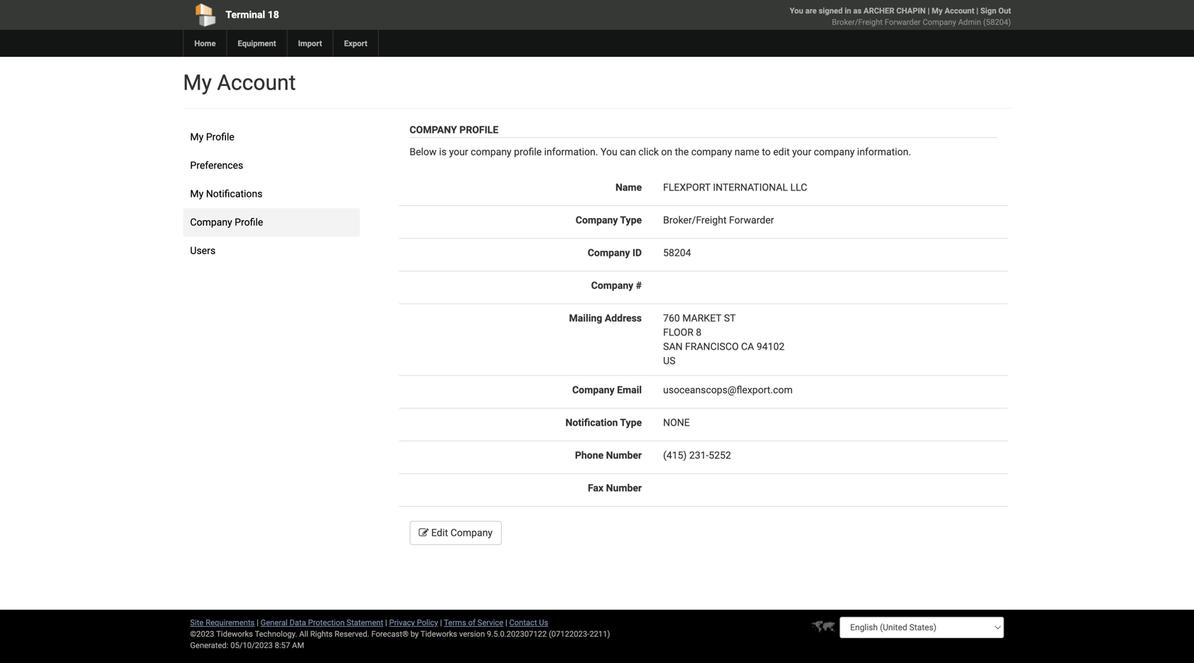 Task type: locate. For each thing, give the bounding box(es) containing it.
company up company id
[[576, 214, 618, 226]]

flexport international llc
[[663, 182, 808, 193]]

my right chapin at the top right of the page
[[932, 6, 943, 15]]

broker/freight down the flexport
[[663, 214, 727, 226]]

1 horizontal spatial company
[[692, 146, 732, 158]]

1 vertical spatial account
[[217, 70, 296, 95]]

account up admin
[[945, 6, 975, 15]]

company email
[[573, 384, 642, 396]]

8:57
[[275, 641, 290, 650]]

notification type
[[566, 417, 642, 429]]

below is your company profile information. you can click on the company name to edit your company information.
[[410, 146, 912, 158]]

click
[[639, 146, 659, 158]]

broker/freight down as
[[832, 17, 883, 27]]

type
[[620, 214, 642, 226], [620, 417, 642, 429]]

2 number from the top
[[606, 482, 642, 494]]

edit
[[431, 527, 448, 539]]

3 company from the left
[[814, 146, 855, 158]]

|
[[928, 6, 930, 15], [977, 6, 979, 15], [257, 618, 259, 628], [385, 618, 387, 628], [440, 618, 442, 628], [506, 618, 508, 628]]

company right the
[[692, 146, 732, 158]]

company
[[471, 146, 512, 158], [692, 146, 732, 158], [814, 146, 855, 158]]

are
[[806, 6, 817, 15]]

number for fax number
[[606, 482, 642, 494]]

profile
[[460, 124, 499, 136], [206, 131, 235, 143], [235, 217, 263, 228]]

my down the home link
[[183, 70, 212, 95]]

2 your from the left
[[793, 146, 812, 158]]

company left the profile
[[471, 146, 512, 158]]

company profile up "is"
[[410, 124, 499, 136]]

archer
[[864, 6, 895, 15]]

2 horizontal spatial profile
[[460, 124, 499, 136]]

you
[[790, 6, 804, 15], [601, 146, 618, 158]]

terminal 18
[[226, 9, 279, 21]]

forwarder down chapin at the top right of the page
[[885, 17, 921, 27]]

0 horizontal spatial your
[[449, 146, 468, 158]]

0 horizontal spatial account
[[217, 70, 296, 95]]

broker/freight forwarder
[[663, 214, 774, 226]]

2 type from the top
[[620, 417, 642, 429]]

pencil square o image
[[419, 528, 429, 538]]

0 horizontal spatial profile
[[206, 131, 235, 143]]

0 vertical spatial account
[[945, 6, 975, 15]]

18
[[268, 9, 279, 21]]

my inside you are signed in as archer chapin | my account | sign out broker/freight forwarder company admin (58204)
[[932, 6, 943, 15]]

notifications
[[206, 188, 263, 200]]

my down preferences
[[190, 188, 204, 200]]

preferences
[[190, 160, 243, 171]]

1 horizontal spatial forwarder
[[885, 17, 921, 27]]

on
[[662, 146, 673, 158]]

account down "equipment" link
[[217, 70, 296, 95]]

company profile down the my notifications
[[190, 217, 263, 228]]

1 horizontal spatial company profile
[[410, 124, 499, 136]]

site
[[190, 618, 204, 628]]

company right 'edit'
[[451, 527, 493, 539]]

your
[[449, 146, 468, 158], [793, 146, 812, 158]]

home link
[[183, 30, 226, 57]]

2 horizontal spatial company
[[814, 146, 855, 158]]

number
[[606, 450, 642, 461], [606, 482, 642, 494]]

1 horizontal spatial you
[[790, 6, 804, 15]]

below
[[410, 146, 437, 158]]

type down email
[[620, 417, 642, 429]]

760
[[663, 313, 680, 324]]

information.
[[544, 146, 598, 158], [858, 146, 912, 158]]

us
[[539, 618, 549, 628]]

general
[[261, 618, 288, 628]]

of
[[468, 618, 476, 628]]

5252
[[709, 450, 731, 461]]

terms
[[444, 618, 466, 628]]

export
[[344, 39, 368, 48]]

sign
[[981, 6, 997, 15]]

as
[[854, 6, 862, 15]]

my
[[932, 6, 943, 15], [183, 70, 212, 95], [190, 131, 204, 143], [190, 188, 204, 200]]

to
[[762, 146, 771, 158]]

company right edit
[[814, 146, 855, 158]]

0 vertical spatial you
[[790, 6, 804, 15]]

company down the my account link
[[923, 17, 957, 27]]

| up forecast®
[[385, 618, 387, 628]]

| right chapin at the top right of the page
[[928, 6, 930, 15]]

1 information. from the left
[[544, 146, 598, 158]]

1 horizontal spatial broker/freight
[[832, 17, 883, 27]]

you left can
[[601, 146, 618, 158]]

0 horizontal spatial company profile
[[190, 217, 263, 228]]

your right "is"
[[449, 146, 468, 158]]

1 vertical spatial broker/freight
[[663, 214, 727, 226]]

broker/freight
[[832, 17, 883, 27], [663, 214, 727, 226]]

general data protection statement link
[[261, 618, 383, 628]]

privacy policy link
[[389, 618, 438, 628]]

(415) 231-5252
[[663, 450, 731, 461]]

my profile
[[190, 131, 235, 143]]

terms of service link
[[444, 618, 504, 628]]

1 vertical spatial number
[[606, 482, 642, 494]]

profile for preferences
[[206, 131, 235, 143]]

forwarder
[[885, 17, 921, 27], [729, 214, 774, 226]]

company
[[923, 17, 957, 27], [410, 124, 457, 136], [576, 214, 618, 226], [190, 217, 232, 228], [588, 247, 630, 259], [591, 280, 634, 292], [573, 384, 615, 396], [451, 527, 493, 539]]

contact us link
[[509, 618, 549, 628]]

#
[[636, 280, 642, 292]]

francisco ca 94102
[[685, 341, 785, 353]]

number up fax number
[[606, 450, 642, 461]]

address
[[605, 313, 642, 324]]

my up preferences
[[190, 131, 204, 143]]

0 horizontal spatial company
[[471, 146, 512, 158]]

0 vertical spatial forwarder
[[885, 17, 921, 27]]

you inside you are signed in as archer chapin | my account | sign out broker/freight forwarder company admin (58204)
[[790, 6, 804, 15]]

you left are
[[790, 6, 804, 15]]

1 horizontal spatial information.
[[858, 146, 912, 158]]

company #
[[591, 280, 642, 292]]

0 vertical spatial number
[[606, 450, 642, 461]]

1 vertical spatial company profile
[[190, 217, 263, 228]]

id
[[633, 247, 642, 259]]

0 horizontal spatial forwarder
[[729, 214, 774, 226]]

admin
[[959, 17, 982, 27]]

1 vertical spatial type
[[620, 417, 642, 429]]

number for phone number
[[606, 450, 642, 461]]

2 information. from the left
[[858, 146, 912, 158]]

company type
[[576, 214, 642, 226]]

0 vertical spatial broker/freight
[[832, 17, 883, 27]]

you are signed in as archer chapin | my account | sign out broker/freight forwarder company admin (58204)
[[790, 6, 1012, 27]]

1 horizontal spatial account
[[945, 6, 975, 15]]

company inside button
[[451, 527, 493, 539]]

profile for below is your company profile information. you can click on the company name to edit your company information.
[[460, 124, 499, 136]]

0 vertical spatial company profile
[[410, 124, 499, 136]]

0 horizontal spatial information.
[[544, 146, 598, 158]]

231-
[[690, 450, 709, 461]]

company left id
[[588, 247, 630, 259]]

1 horizontal spatial your
[[793, 146, 812, 158]]

forwarder down international
[[729, 214, 774, 226]]

type down name in the top of the page
[[620, 214, 642, 226]]

my account
[[183, 70, 296, 95]]

sign out link
[[981, 6, 1012, 15]]

0 vertical spatial type
[[620, 214, 642, 226]]

8
[[696, 327, 702, 338]]

company left #
[[591, 280, 634, 292]]

1 type from the top
[[620, 214, 642, 226]]

number right fax
[[606, 482, 642, 494]]

your right edit
[[793, 146, 812, 158]]

company up notification
[[573, 384, 615, 396]]

1 vertical spatial you
[[601, 146, 618, 158]]

2 company from the left
[[692, 146, 732, 158]]

1 number from the top
[[606, 450, 642, 461]]

1 vertical spatial forwarder
[[729, 214, 774, 226]]



Task type: describe. For each thing, give the bounding box(es) containing it.
edit company
[[429, 527, 493, 539]]

1 your from the left
[[449, 146, 468, 158]]

my notifications
[[190, 188, 263, 200]]

by
[[411, 630, 419, 639]]

san
[[663, 341, 683, 353]]

(07122023-
[[549, 630, 590, 639]]

terminal
[[226, 9, 265, 21]]

am
[[292, 641, 304, 650]]

broker/freight inside you are signed in as archer chapin | my account | sign out broker/freight forwarder company admin (58204)
[[832, 17, 883, 27]]

import link
[[287, 30, 333, 57]]

data
[[290, 618, 306, 628]]

edit company button
[[410, 521, 502, 545]]

llc
[[791, 182, 808, 193]]

1 horizontal spatial profile
[[235, 217, 263, 228]]

usoceanscops@flexport.com
[[663, 384, 793, 396]]

9.5.0.202307122
[[487, 630, 547, 639]]

reserved.
[[335, 630, 370, 639]]

import
[[298, 39, 322, 48]]

home
[[194, 39, 216, 48]]

chapin
[[897, 6, 926, 15]]

type for notification type
[[620, 417, 642, 429]]

name
[[735, 146, 760, 158]]

forecast®
[[372, 630, 409, 639]]

export link
[[333, 30, 378, 57]]

statement
[[347, 618, 383, 628]]

company up "is"
[[410, 124, 457, 136]]

can
[[620, 146, 636, 158]]

version
[[459, 630, 485, 639]]

us
[[663, 355, 676, 367]]

site requirements | general data protection statement | privacy policy | terms of service | contact us ©2023 tideworks technology. all rights reserved. forecast® by tideworks version 9.5.0.202307122 (07122023-2211) generated: 05/10/2023 8:57 am
[[190, 618, 610, 650]]

fax
[[588, 482, 604, 494]]

| left general
[[257, 618, 259, 628]]

market
[[683, 313, 722, 324]]

2211)
[[590, 630, 610, 639]]

equipment
[[238, 39, 276, 48]]

mailing address
[[569, 313, 642, 324]]

privacy
[[389, 618, 415, 628]]

company inside you are signed in as archer chapin | my account | sign out broker/freight forwarder company admin (58204)
[[923, 17, 957, 27]]

mailing
[[569, 313, 603, 324]]

account inside you are signed in as archer chapin | my account | sign out broker/freight forwarder company admin (58204)
[[945, 6, 975, 15]]

| left sign
[[977, 6, 979, 15]]

| up 9.5.0.202307122
[[506, 618, 508, 628]]

the
[[675, 146, 689, 158]]

type for company type
[[620, 214, 642, 226]]

contact
[[509, 618, 537, 628]]

my for my account
[[183, 70, 212, 95]]

requirements
[[206, 618, 255, 628]]

phone number
[[575, 450, 642, 461]]

st
[[724, 313, 736, 324]]

equipment link
[[226, 30, 287, 57]]

760 market st floor 8 san francisco ca 94102 us
[[663, 313, 785, 367]]

my for my profile
[[190, 131, 204, 143]]

company up users
[[190, 217, 232, 228]]

company id
[[588, 247, 642, 259]]

policy
[[417, 618, 438, 628]]

my for my notifications
[[190, 188, 204, 200]]

floor
[[663, 327, 694, 338]]

0 horizontal spatial broker/freight
[[663, 214, 727, 226]]

fax number
[[588, 482, 642, 494]]

0 horizontal spatial you
[[601, 146, 618, 158]]

notification
[[566, 417, 618, 429]]

is
[[439, 146, 447, 158]]

1 company from the left
[[471, 146, 512, 158]]

email
[[617, 384, 642, 396]]

| up tideworks
[[440, 618, 442, 628]]

none
[[663, 417, 690, 429]]

phone
[[575, 450, 604, 461]]

all
[[299, 630, 308, 639]]

rights
[[310, 630, 333, 639]]

forwarder inside you are signed in as archer chapin | my account | sign out broker/freight forwarder company admin (58204)
[[885, 17, 921, 27]]

in
[[845, 6, 852, 15]]

international
[[713, 182, 788, 193]]

edit
[[774, 146, 790, 158]]

tideworks
[[421, 630, 457, 639]]

users
[[190, 245, 216, 257]]

(58204)
[[984, 17, 1012, 27]]

technology.
[[255, 630, 297, 639]]

58204
[[663, 247, 691, 259]]

generated:
[[190, 641, 229, 650]]

site requirements link
[[190, 618, 255, 628]]

out
[[999, 6, 1012, 15]]

name
[[616, 182, 642, 193]]

profile
[[514, 146, 542, 158]]

©2023 tideworks
[[190, 630, 253, 639]]

my account link
[[932, 6, 975, 15]]

protection
[[308, 618, 345, 628]]

flexport
[[663, 182, 711, 193]]



Task type: vqa. For each thing, say whether or not it's contained in the screenshot.
760 at the top of the page
yes



